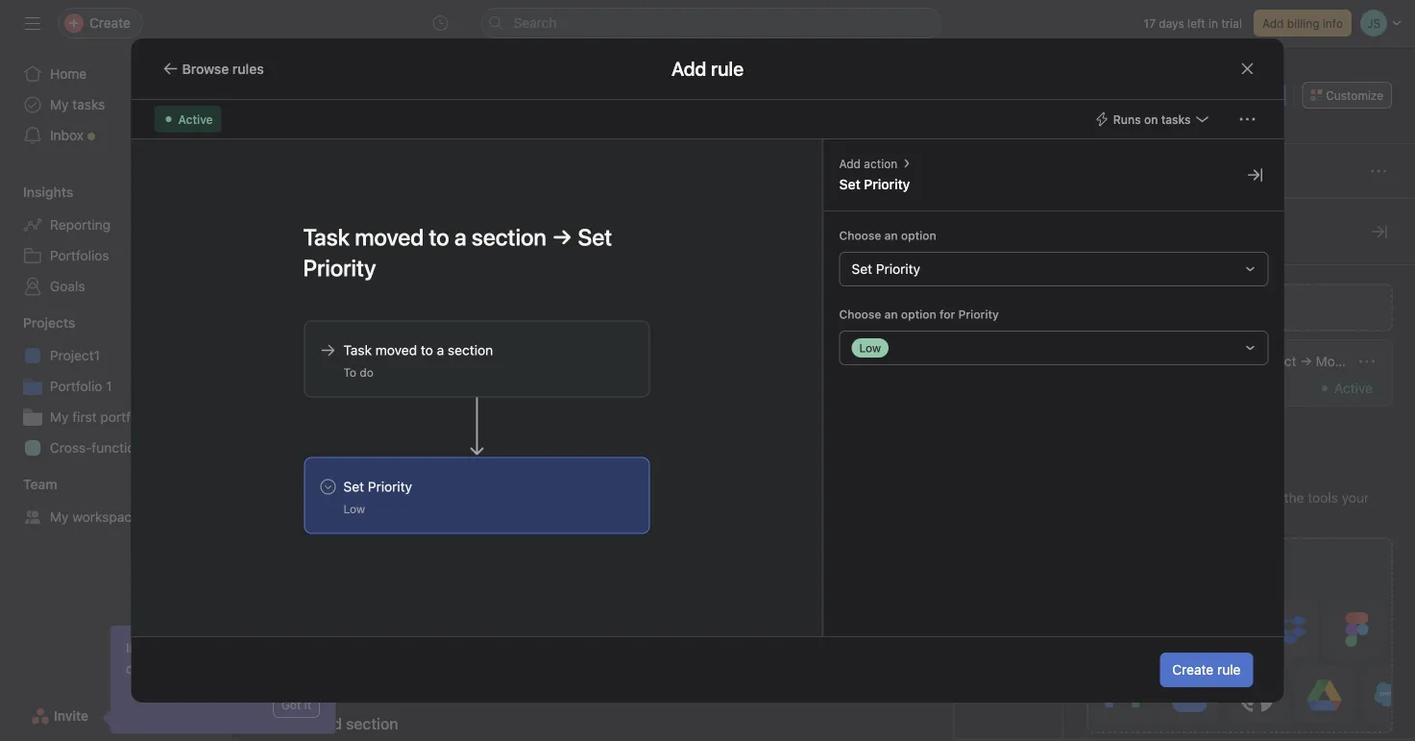 Task type: vqa. For each thing, say whether or not it's contained in the screenshot.
ADD ACTION 'BUTTON'
yes



Task type: describe. For each thing, give the bounding box(es) containing it.
build
[[1087, 490, 1118, 506]]

integrated
[[1122, 490, 1185, 506]]

low inside dropdown button
[[860, 341, 881, 355]]

home link
[[12, 59, 219, 89]]

add task… row
[[232, 481, 1416, 516]]

add rule
[[672, 57, 744, 80]]

close details image
[[1372, 224, 1388, 239]]

1 inside projects element
[[106, 378, 112, 394]]

close side pane image
[[1248, 167, 1263, 183]]

do inside to do button
[[306, 344, 325, 362]]

17
[[1144, 16, 1156, 30]]

portfolio 1
[[50, 378, 112, 394]]

browse rules button
[[154, 55, 273, 82]]

inbox link
[[12, 120, 219, 151]]

add task… button
[[309, 488, 374, 509]]

to do button
[[285, 335, 325, 370]]

to right task
[[1383, 353, 1396, 369]]

add action button
[[840, 155, 898, 172]]

1 vertical spatial to do
[[344, 366, 374, 379]]

share button
[[1222, 82, 1286, 109]]

priority down share timeline with teammates text box
[[368, 479, 412, 494]]

js
[[1139, 88, 1152, 102]]

2 untitled section button from the top
[[285, 706, 398, 741]]

move
[[1316, 353, 1350, 369]]

workflows
[[1189, 490, 1251, 506]]

is
[[1155, 353, 1165, 369]]

trial
[[1222, 16, 1243, 30]]

due
[[970, 210, 991, 223]]

on
[[1145, 112, 1159, 126]]

tasks inside runs on tasks dropdown button
[[1162, 112, 1191, 126]]

choose for choose an option for priority
[[840, 308, 882, 321]]

browse rules
[[182, 61, 264, 76]]

team
[[1087, 511, 1118, 527]]

my workspace link
[[12, 502, 219, 532]]

global element
[[0, 47, 231, 162]]

customize button
[[1303, 82, 1393, 109]]

my for my tasks
[[50, 97, 69, 112]]

1 vertical spatial section
[[448, 342, 493, 358]]

first
[[72, 409, 97, 425]]

projects element
[[0, 306, 231, 467]]

choose an option
[[840, 229, 937, 242]]

priority right for
[[959, 308, 999, 321]]

option for choose an option
[[901, 229, 937, 242]]

project1
[[50, 347, 100, 363]]

row containing assignee
[[232, 198, 1416, 234]]

active button
[[154, 106, 222, 133]]

Draft project brief text field
[[304, 385, 424, 404]]

untitled for 1st untitled section button from the top
[[285, 254, 342, 272]]

create rule
[[1173, 662, 1241, 678]]

add app
[[1221, 559, 1283, 577]]

add task…
[[309, 491, 374, 507]]

teams element
[[0, 467, 231, 536]]

add for add task…
[[309, 491, 333, 507]]

doing button
[[285, 528, 327, 562]]

header to do tree grid
[[232, 377, 1416, 516]]

search
[[514, 15, 557, 31]]

0 vertical spatial to do
[[285, 344, 325, 362]]

build integrated workflows with the tools your team uses the most.
[[1087, 490, 1370, 527]]

to inside button
[[285, 344, 303, 362]]

list image
[[266, 70, 289, 93]]

goals link
[[12, 271, 219, 302]]

my workspace
[[50, 509, 139, 525]]

close this dialog image
[[1240, 61, 1256, 76]]

→
[[1301, 353, 1313, 369]]

doing
[[285, 536, 327, 554]]

my for my first portfolio
[[50, 409, 69, 425]]

Completed checkbox
[[280, 452, 303, 475]]

active inside button
[[178, 112, 213, 126]]

0 vertical spatial set priority
[[840, 176, 911, 192]]

functional
[[92, 440, 153, 456]]

add action
[[840, 157, 898, 170]]

add billing info
[[1263, 16, 1344, 30]]

task moved to a section
[[344, 342, 493, 358]]

app
[[1254, 559, 1283, 577]]

to inside invite a teammate to start collaborating in asana got it
[[240, 640, 252, 655]]

0 vertical spatial section
[[346, 254, 398, 272]]

project1 link
[[12, 340, 219, 371]]

invite a teammate to start collaborating in asana got it
[[126, 640, 311, 711]]

moved
[[376, 342, 417, 358]]

to left this
[[1211, 353, 1224, 369]]

tools
[[1308, 490, 1339, 506]]

collaborating
[[126, 661, 207, 677]]

with
[[1255, 490, 1281, 506]]

info
[[1323, 16, 1344, 30]]

task
[[1354, 353, 1380, 369]]

1 horizontal spatial to
[[344, 366, 357, 379]]

17 days left in trial
[[1144, 16, 1243, 30]]

added
[[1168, 353, 1207, 369]]

share timeline with teammates cell
[[232, 446, 848, 482]]

my tasks
[[50, 97, 105, 112]]

1 button
[[474, 420, 503, 439]]

1 vertical spatial do
[[360, 366, 374, 379]]

plan
[[204, 440, 231, 456]]

projects
[[23, 315, 75, 331]]

cross-
[[50, 440, 92, 456]]

invite button
[[18, 699, 101, 733]]

my tasks link
[[12, 89, 219, 120]]

portfolios link
[[12, 240, 219, 271]]

reporting
[[50, 217, 111, 233]]

priority down action on the right of the page
[[864, 176, 911, 192]]

choose for choose an option
[[840, 229, 882, 242]]

collapse task list for this section image
[[260, 716, 276, 731]]

add app button
[[1087, 537, 1394, 733]]

0 vertical spatial set
[[840, 176, 861, 192]]

1 vertical spatial low
[[344, 502, 365, 516]]

choose an option for priority
[[840, 308, 999, 321]]

insights
[[23, 184, 73, 200]]

cross-functional project plan
[[50, 440, 231, 456]]

most.
[[1178, 511, 1213, 527]]

got it button
[[273, 691, 320, 718]]

2 vertical spatial set
[[344, 479, 364, 494]]

rule
[[1218, 662, 1241, 678]]

0 vertical spatial the
[[1285, 490, 1305, 506]]



Task type: locate. For each thing, give the bounding box(es) containing it.
to right moved
[[421, 342, 433, 358]]

an for choose an option for priority
[[885, 308, 898, 321]]

2 an from the top
[[885, 308, 898, 321]]

1 vertical spatial invite
[[54, 708, 89, 724]]

my inside teams element
[[50, 509, 69, 525]]

project left →
[[1253, 353, 1297, 369]]

my left first
[[50, 409, 69, 425]]

0 vertical spatial do
[[306, 344, 325, 362]]

an left for
[[885, 308, 898, 321]]

invite a teammate to start collaborating in asana tooltip
[[105, 626, 335, 733]]

priority inside dropdown button
[[876, 261, 921, 277]]

2 vertical spatial set priority
[[344, 479, 412, 494]]

team button
[[0, 475, 57, 494]]

set inside dropdown button
[[852, 261, 873, 277]]

runs on tasks
[[1114, 112, 1191, 126]]

1 vertical spatial untitled
[[285, 715, 342, 733]]

set priority button
[[840, 252, 1269, 286]]

0 vertical spatial option
[[901, 229, 937, 242]]

priority down the choose an option at the top of page
[[876, 261, 921, 277]]

1 vertical spatial option
[[901, 308, 937, 321]]

the
[[1285, 490, 1305, 506], [1154, 511, 1174, 527]]

date
[[995, 210, 1019, 223]]

1 vertical spatial the
[[1154, 511, 1174, 527]]

to
[[285, 344, 303, 362], [344, 366, 357, 379]]

this
[[1227, 353, 1250, 369]]

do left the rules for to do image
[[306, 344, 325, 362]]

1 horizontal spatial invite
[[126, 640, 159, 655]]

1 horizontal spatial the
[[1285, 490, 1305, 506]]

create rule button
[[1160, 653, 1254, 687]]

add for add app
[[1221, 559, 1250, 577]]

projects button
[[0, 313, 75, 333]]

action
[[864, 157, 898, 170]]

active down browse rules button
[[178, 112, 213, 126]]

option left for
[[901, 308, 937, 321]]

set
[[840, 176, 861, 192], [852, 261, 873, 277], [344, 479, 364, 494]]

tasks right on
[[1162, 112, 1191, 126]]

a inside invite a teammate to start collaborating in asana got it
[[163, 640, 170, 655]]

cell for "draft project brief" cell
[[847, 377, 962, 412]]

0 horizontal spatial 1
[[106, 378, 112, 394]]

in right left
[[1209, 16, 1219, 30]]

2 option from the top
[[901, 308, 937, 321]]

set priority down action on the right of the page
[[840, 176, 911, 192]]

an
[[885, 229, 898, 242], [885, 308, 898, 321]]

a up collaborating
[[163, 640, 170, 655]]

0 vertical spatial low
[[860, 341, 881, 355]]

0 horizontal spatial active
[[178, 112, 213, 126]]

task for task moved to a section
[[344, 342, 372, 358]]

1 horizontal spatial to do
[[344, 366, 374, 379]]

untitled section
[[285, 254, 398, 272], [285, 715, 398, 733]]

0 vertical spatial in
[[1209, 16, 1219, 30]]

share
[[1246, 88, 1278, 102]]

0 horizontal spatial the
[[1154, 511, 1174, 527]]

to left the rules for to do image
[[285, 344, 303, 362]]

0 vertical spatial an
[[885, 229, 898, 242]]

1
[[106, 378, 112, 394], [478, 422, 484, 436]]

uses
[[1122, 511, 1151, 527]]

2 horizontal spatial a
[[1399, 353, 1407, 369]]

1 vertical spatial set
[[852, 261, 873, 277]]

cell
[[847, 377, 962, 412], [961, 377, 1076, 412], [847, 411, 962, 447], [961, 411, 1076, 447], [961, 446, 1076, 482]]

2 untitled section from the top
[[285, 715, 398, 733]]

do up the draft project brief text box
[[360, 366, 374, 379]]

1 vertical spatial set priority
[[852, 261, 921, 277]]

cell for share timeline with teammates cell
[[961, 446, 1076, 482]]

cross-functional project plan link
[[12, 432, 231, 463]]

1 an from the top
[[885, 229, 898, 242]]

2 choose from the top
[[840, 308, 882, 321]]

1 vertical spatial choose
[[840, 308, 882, 321]]

to do left the rules for to do image
[[285, 344, 325, 362]]

add left "task…"
[[309, 491, 333, 507]]

None text field
[[312, 64, 573, 99]]

1 vertical spatial my
[[50, 409, 69, 425]]

collapse task list for this section image
[[260, 627, 276, 642]]

tasks
[[72, 97, 105, 112], [1162, 112, 1191, 126]]

option
[[901, 229, 937, 242], [901, 308, 937, 321]]

create
[[1173, 662, 1214, 678]]

0 vertical spatial choose
[[840, 229, 882, 242]]

cell for schedule kickoff meeting cell
[[847, 411, 962, 447]]

portfolio 1 link
[[12, 371, 219, 402]]

section right moved
[[448, 342, 493, 358]]

for
[[940, 308, 956, 321]]

section up moved
[[346, 254, 398, 272]]

task…
[[337, 491, 374, 507]]

set down share timeline with teammates text box
[[344, 479, 364, 494]]

invite for invite
[[54, 708, 89, 724]]

1 vertical spatial project
[[157, 440, 201, 456]]

set down add action
[[840, 176, 861, 192]]

invite inside button
[[54, 708, 89, 724]]

option down assignee
[[901, 229, 937, 242]]

insights button
[[0, 183, 73, 202]]

Share timeline with teammates text field
[[304, 454, 504, 473]]

teammate
[[174, 640, 236, 655]]

tasks down home
[[72, 97, 105, 112]]

0 horizontal spatial to do
[[285, 344, 325, 362]]

0 horizontal spatial low
[[344, 502, 365, 516]]

0 vertical spatial untitled
[[285, 254, 342, 272]]

a right moved
[[437, 342, 444, 358]]

in down teammate at the left
[[210, 661, 221, 677]]

1 down "draft project brief" cell
[[478, 422, 484, 436]]

2 untitled from the top
[[285, 715, 342, 733]]

my inside global element
[[50, 97, 69, 112]]

untitled down it on the bottom left of the page
[[285, 715, 342, 733]]

add left action on the right of the page
[[840, 157, 861, 170]]

1 choose from the top
[[840, 229, 882, 242]]

invite inside invite a teammate to start collaborating in asana got it
[[126, 640, 159, 655]]

0 horizontal spatial in
[[210, 661, 221, 677]]

set priority
[[840, 176, 911, 192], [852, 261, 921, 277], [344, 479, 412, 494]]

0 vertical spatial active
[[178, 112, 213, 126]]

1 horizontal spatial project
[[1253, 353, 1297, 369]]

1 untitled section from the top
[[285, 254, 398, 272]]

to
[[421, 342, 433, 358], [1211, 353, 1224, 369], [1383, 353, 1396, 369], [240, 640, 252, 655]]

asana
[[225, 661, 263, 677]]

0 horizontal spatial tasks
[[72, 97, 105, 112]]

tasks inside my tasks link
[[72, 97, 105, 112]]

done button
[[285, 617, 323, 652]]

1 untitled section button from the top
[[285, 246, 398, 281]]

0 vertical spatial project
[[1253, 353, 1297, 369]]

0 vertical spatial 1
[[106, 378, 112, 394]]

add inside add app button
[[1221, 559, 1250, 577]]

status
[[1198, 210, 1233, 223]]

priority
[[864, 176, 911, 192], [1084, 210, 1123, 223], [876, 261, 921, 277], [959, 308, 999, 321], [368, 479, 412, 494]]

1 vertical spatial untitled section
[[285, 715, 398, 733]]

my for my workspace
[[50, 509, 69, 525]]

1 vertical spatial 1
[[478, 422, 484, 436]]

my inside projects element
[[50, 409, 69, 425]]

choose down assignee
[[840, 229, 882, 242]]

done
[[285, 625, 323, 643]]

0 vertical spatial invite
[[126, 640, 159, 655]]

insights element
[[0, 175, 231, 306]]

option for choose an option for priority
[[901, 308, 937, 321]]

start
[[256, 640, 284, 655]]

draft project brief cell
[[232, 377, 848, 412]]

my
[[50, 97, 69, 112], [50, 409, 69, 425], [50, 509, 69, 525]]

untitled section button right collapse task list for this section image
[[285, 706, 398, 741]]

section
[[346, 254, 398, 272], [448, 342, 493, 358], [346, 715, 398, 733]]

inbox
[[50, 127, 84, 143]]

1 horizontal spatial tasks
[[1162, 112, 1191, 126]]

billing
[[1288, 16, 1320, 30]]

1 my from the top
[[50, 97, 69, 112]]

3 my from the top
[[50, 509, 69, 525]]

add left billing
[[1263, 16, 1284, 30]]

hide sidebar image
[[25, 15, 40, 31]]

1 horizontal spatial in
[[1209, 16, 1219, 30]]

workspace
[[72, 509, 139, 525]]

choose down the choose an option at the top of page
[[840, 308, 882, 321]]

assignee
[[855, 210, 905, 223]]

1 horizontal spatial do
[[360, 366, 374, 379]]

in
[[1209, 16, 1219, 30], [210, 661, 221, 677]]

invite
[[126, 640, 159, 655], [54, 708, 89, 724]]

portfolio
[[50, 378, 102, 394]]

set priority down the choose an option at the top of page
[[852, 261, 921, 277]]

js button
[[1134, 84, 1157, 107]]

untitled up to do button
[[285, 254, 342, 272]]

runs on tasks button
[[1086, 106, 1219, 133]]

choose
[[840, 229, 882, 242], [840, 308, 882, 321]]

1 horizontal spatial 1
[[478, 422, 484, 436]]

1 vertical spatial untitled section button
[[285, 706, 398, 741]]

portfolio
[[100, 409, 153, 425]]

task
[[344, 342, 372, 358], [1123, 353, 1151, 369]]

untitled section down it on the bottom left of the page
[[285, 715, 398, 733]]

portfolios
[[50, 247, 109, 263]]

active
[[178, 112, 213, 126], [1335, 380, 1373, 396]]

1 horizontal spatial low
[[860, 341, 881, 355]]

rules for to do image
[[330, 345, 346, 360]]

left
[[1188, 16, 1206, 30]]

row
[[232, 198, 1416, 234], [255, 233, 1393, 235], [232, 287, 1416, 324], [232, 377, 1416, 412], [232, 446, 1416, 482], [232, 569, 1416, 605], [232, 658, 1416, 695]]

0 horizontal spatial invite
[[54, 708, 89, 724]]

task left is
[[1123, 353, 1151, 369]]

active down task
[[1335, 380, 1373, 396]]

runs
[[1114, 112, 1142, 126]]

add for add billing info
[[1263, 16, 1284, 30]]

1 horizontal spatial task
[[1123, 353, 1151, 369]]

1 vertical spatial to
[[344, 366, 357, 379]]

1 vertical spatial in
[[210, 661, 221, 677]]

task left moved
[[344, 342, 372, 358]]

1 horizontal spatial active
[[1335, 380, 1373, 396]]

2 vertical spatial section
[[346, 715, 398, 733]]

to do
[[285, 344, 325, 362], [344, 366, 374, 379]]

my first portfolio
[[50, 409, 153, 425]]

search button
[[481, 8, 942, 38]]

set priority down share timeline with teammates text box
[[344, 479, 412, 494]]

an for choose an option
[[885, 229, 898, 242]]

1 vertical spatial an
[[885, 308, 898, 321]]

0 vertical spatial to
[[285, 344, 303, 362]]

add billing info button
[[1254, 10, 1352, 37]]

completed image
[[280, 452, 303, 475]]

team
[[23, 476, 57, 492]]

to up the asana
[[240, 640, 252, 655]]

add inside add task… button
[[309, 491, 333, 507]]

add inside add action button
[[840, 157, 861, 170]]

your
[[1342, 490, 1370, 506]]

it
[[304, 698, 311, 711]]

2 vertical spatial my
[[50, 509, 69, 525]]

0 vertical spatial my
[[50, 97, 69, 112]]

0 horizontal spatial task
[[344, 342, 372, 358]]

0 vertical spatial untitled section button
[[285, 246, 398, 281]]

got
[[281, 698, 301, 711]]

0 horizontal spatial a
[[163, 640, 170, 655]]

1 option from the top
[[901, 229, 937, 242]]

add inside add billing info button
[[1263, 16, 1284, 30]]

the right with on the right
[[1285, 490, 1305, 506]]

task for task is added to this project → move task to a c
[[1123, 353, 1151, 369]]

2 my from the top
[[50, 409, 69, 425]]

goals
[[50, 278, 85, 294]]

in inside invite a teammate to start collaborating in asana got it
[[210, 661, 221, 677]]

to down the rules for to do image
[[344, 366, 357, 379]]

untitled for 2nd untitled section button from the top of the page
[[285, 715, 342, 733]]

untitled section button up the rules for to do image
[[285, 246, 398, 281]]

add left app
[[1221, 559, 1250, 577]]

search list box
[[481, 8, 942, 38]]

1 down project1 link
[[106, 378, 112, 394]]

untitled section up the rules for to do image
[[285, 254, 398, 272]]

down arrow image
[[470, 397, 484, 455]]

schedule kickoff meeting cell
[[232, 411, 848, 447]]

an down assignee
[[885, 229, 898, 242]]

invite for invite a teammate to start collaborating in asana got it
[[126, 640, 159, 655]]

1 inside button
[[478, 422, 484, 436]]

my down team
[[50, 509, 69, 525]]

1 vertical spatial active
[[1335, 380, 1373, 396]]

project left plan
[[157, 440, 201, 456]]

1 untitled from the top
[[285, 254, 342, 272]]

c
[[1410, 353, 1416, 369]]

due date
[[970, 210, 1019, 223]]

section right got it button
[[346, 715, 398, 733]]

to do up the draft project brief text box
[[344, 366, 374, 379]]

task is added to this project → move task to a c
[[1123, 353, 1416, 369]]

Add a name for this rule text field
[[291, 215, 650, 290]]

set down the choose an option at the top of page
[[852, 261, 873, 277]]

my first portfolio link
[[12, 402, 219, 432]]

set priority inside dropdown button
[[852, 261, 921, 277]]

1 horizontal spatial a
[[437, 342, 444, 358]]

0 horizontal spatial to
[[285, 344, 303, 362]]

priority up set priority dropdown button
[[1084, 210, 1123, 223]]

home
[[50, 66, 87, 82]]

1 row
[[232, 411, 1416, 447]]

0 vertical spatial untitled section
[[285, 254, 398, 272]]

0 horizontal spatial project
[[157, 440, 201, 456]]

a left c at the right top
[[1399, 353, 1407, 369]]

the down integrated
[[1154, 511, 1174, 527]]

add for add action
[[840, 157, 861, 170]]

0 horizontal spatial do
[[306, 344, 325, 362]]

my up inbox
[[50, 97, 69, 112]]



